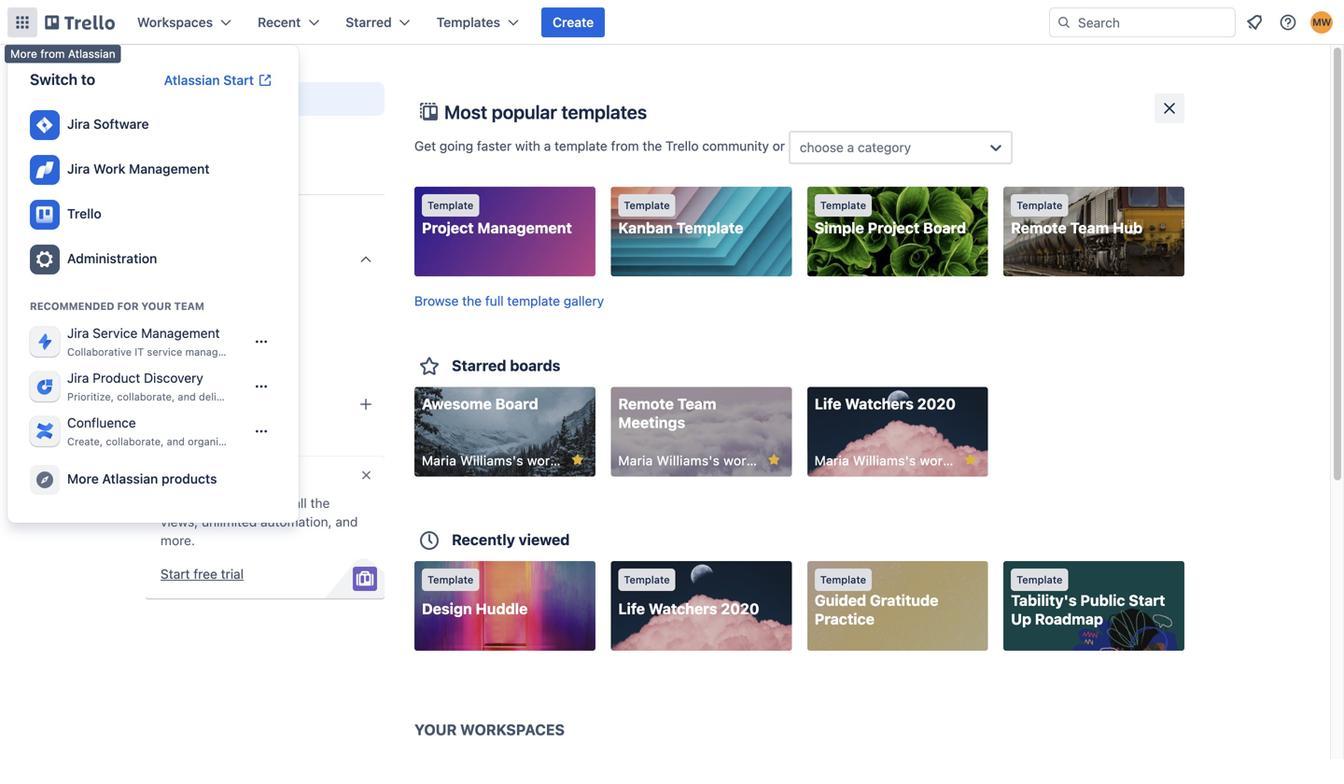 Task type: locate. For each thing, give the bounding box(es) containing it.
team inside template remote team hub
[[1071, 219, 1110, 237]]

project up browse
[[422, 219, 474, 237]]

remote up 'meetings'
[[618, 395, 674, 413]]

1 horizontal spatial board
[[924, 219, 967, 237]]

0 notifications image
[[1244, 11, 1266, 34]]

0 vertical spatial the
[[643, 138, 662, 154]]

1 horizontal spatial from
[[611, 138, 639, 154]]

start down the recent dropdown button
[[223, 72, 254, 88]]

template down templates
[[555, 138, 608, 154]]

collaborate, up more atlassian products
[[106, 436, 164, 448]]

confluence
[[67, 415, 136, 430]]

templates
[[562, 101, 647, 123]]

starred up "awesome board"
[[452, 357, 507, 374]]

template right full
[[507, 293, 560, 309]]

1 vertical spatial team
[[174, 300, 204, 312]]

starred boards
[[452, 357, 561, 374]]

2 williams's from the left
[[657, 453, 720, 468]]

1 vertical spatial and
[[167, 436, 185, 448]]

3 jira from the top
[[67, 325, 89, 341]]

0 vertical spatial unlimited
[[186, 495, 241, 511]]

start right public
[[1129, 592, 1166, 609]]

maria williams's workspace for board
[[422, 453, 595, 468]]

0 horizontal spatial workspace
[[527, 453, 595, 468]]

0 horizontal spatial maria williams's workspace
[[422, 453, 595, 468]]

3 williams's from the left
[[853, 453, 916, 468]]

boards,
[[245, 495, 290, 511]]

template inside template remote team hub
[[1017, 199, 1063, 211]]

templates
[[437, 14, 500, 30]]

remote left hub
[[1011, 219, 1067, 237]]

primary element
[[0, 0, 1345, 45]]

1 workspace from the left
[[527, 453, 595, 468]]

0 vertical spatial atlassian
[[68, 47, 115, 60]]

0 horizontal spatial starred
[[346, 14, 392, 30]]

huddle
[[476, 600, 528, 618]]

from
[[40, 47, 65, 60], [611, 138, 639, 154]]

1 horizontal spatial start
[[223, 72, 254, 88]]

template inside template tability's public start up roadmap
[[1017, 574, 1063, 586]]

2 maria from the left
[[618, 453, 653, 468]]

0 horizontal spatial get
[[161, 495, 182, 511]]

click to unstar this board. it will be removed from your starred list. image for remote team meetings
[[766, 451, 783, 468]]

0 vertical spatial starred
[[346, 14, 392, 30]]

life
[[815, 395, 842, 413], [618, 600, 645, 618]]

a right with
[[544, 138, 551, 154]]

add image
[[355, 393, 377, 416]]

jira left software
[[67, 116, 90, 132]]

1 vertical spatial template
[[507, 293, 560, 309]]

3 workspace from the left
[[920, 453, 988, 468]]

1 horizontal spatial trello
[[184, 471, 219, 486]]

board
[[924, 219, 967, 237], [495, 395, 539, 413]]

gratitude
[[870, 592, 939, 609]]

starred inside starred popup button
[[346, 14, 392, 30]]

workspace for life watchers 2020
[[920, 453, 988, 468]]

starred for starred
[[346, 14, 392, 30]]

1 maria williams's workspace from the left
[[422, 453, 595, 468]]

1 horizontal spatial the
[[462, 293, 482, 309]]

2 vertical spatial start
[[1129, 592, 1166, 609]]

team left hub
[[1071, 219, 1110, 237]]

jira software
[[67, 116, 149, 132]]

unlimited down boards,
[[202, 514, 257, 529]]

atlassian down workspaces popup button at the top of page
[[164, 72, 220, 88]]

unlimited down products
[[186, 495, 241, 511]]

work
[[93, 161, 126, 176]]

1 vertical spatial management
[[477, 219, 572, 237]]

template
[[428, 199, 474, 211], [624, 199, 670, 211], [821, 199, 867, 211], [1017, 199, 1063, 211], [677, 219, 744, 237], [428, 574, 474, 586], [624, 574, 670, 586], [821, 574, 867, 586], [1017, 574, 1063, 586]]

and left organize at the left of the page
[[167, 436, 185, 448]]

design huddle
[[422, 600, 528, 618]]

starred button
[[335, 7, 422, 37]]

and inside the try trello premium get unlimited boards, all the views, unlimited automation, and more.
[[336, 514, 358, 529]]

remote inside remote team meetings
[[618, 395, 674, 413]]

recent
[[258, 14, 301, 30]]

1 horizontal spatial maria williams's workspace
[[618, 453, 791, 468]]

3 maria from the left
[[815, 453, 850, 468]]

2 workspace from the left
[[724, 453, 791, 468]]

0 vertical spatial board
[[924, 219, 967, 237]]

trello left community
[[666, 138, 699, 154]]

3 maria williams's workspace from the left
[[815, 453, 988, 468]]

switch to
[[30, 70, 95, 88]]

viewed
[[519, 531, 570, 549]]

atlassian left try
[[102, 471, 158, 486]]

2 horizontal spatial maria williams's workspace
[[815, 453, 988, 468]]

start inside template tability's public start up roadmap
[[1129, 592, 1166, 609]]

template for simple
[[821, 199, 867, 211]]

atlassian up to
[[68, 47, 115, 60]]

2 project from the left
[[868, 219, 920, 237]]

williams's for board
[[461, 453, 524, 468]]

1 horizontal spatial get
[[415, 138, 436, 154]]

0 horizontal spatial click to unstar this board. it will be removed from your starred list. image
[[766, 451, 783, 468]]

starred for starred boards
[[452, 357, 507, 374]]

atlassian inside tooltip
[[68, 47, 115, 60]]

0 horizontal spatial life watchers 2020
[[618, 600, 760, 618]]

jira inside jira service management collaborative it service management
[[67, 325, 89, 341]]

and right automation,
[[336, 514, 358, 529]]

awesome
[[422, 395, 492, 413]]

management inside jira service management collaborative it service management
[[141, 325, 220, 341]]

jira for jira product discovery prioritize, collaborate, and deliver new ideas
[[67, 370, 89, 386]]

public
[[1081, 592, 1126, 609]]

members link
[[146, 389, 385, 419]]

project inside template project management
[[422, 219, 474, 237]]

template inside template simple project board
[[821, 199, 867, 211]]

jira down recommended
[[67, 325, 89, 341]]

0 horizontal spatial the
[[311, 495, 330, 511]]

from up switch
[[40, 47, 65, 60]]

get up views, on the bottom left of the page
[[161, 495, 182, 511]]

and down "discovery" in the left of the page
[[178, 391, 196, 403]]

template inside template project management
[[428, 199, 474, 211]]

collaborative
[[67, 346, 132, 358]]

1 horizontal spatial life
[[815, 395, 842, 413]]

0 horizontal spatial 2020
[[721, 600, 760, 618]]

recommended
[[30, 300, 114, 312]]

2 vertical spatial the
[[311, 495, 330, 511]]

unlimited
[[186, 495, 241, 511], [202, 514, 257, 529]]

0 vertical spatial trello
[[666, 138, 699, 154]]

2 vertical spatial and
[[336, 514, 358, 529]]

2 horizontal spatial start
[[1129, 592, 1166, 609]]

views,
[[161, 514, 198, 529]]

a right choose
[[847, 140, 855, 155]]

browse the full template gallery
[[415, 293, 604, 309]]

1 vertical spatial trello
[[67, 206, 101, 221]]

0 vertical spatial from
[[40, 47, 65, 60]]

jira work management link
[[22, 148, 284, 192]]

0 horizontal spatial remote
[[618, 395, 674, 413]]

2 vertical spatial management
[[141, 325, 220, 341]]

workspace
[[527, 453, 595, 468], [724, 453, 791, 468], [920, 453, 988, 468]]

williams's for watchers
[[853, 453, 916, 468]]

1 vertical spatial collaborate,
[[106, 436, 164, 448]]

1 vertical spatial 2020
[[721, 600, 760, 618]]

1 vertical spatial more
[[67, 471, 99, 486]]

jira left work
[[67, 161, 90, 176]]

collaborate,
[[117, 391, 175, 403], [106, 436, 164, 448]]

0 horizontal spatial team
[[174, 300, 204, 312]]

2 maria williams's workspace from the left
[[618, 453, 791, 468]]

your
[[233, 436, 254, 448]]

project right simple
[[868, 219, 920, 237]]

1 horizontal spatial project
[[868, 219, 920, 237]]

1 horizontal spatial click to unstar this board. it will be removed from your starred list. image
[[962, 451, 979, 468]]

hub
[[1113, 219, 1143, 237]]

management inside template project management
[[477, 219, 572, 237]]

1 vertical spatial watchers
[[649, 600, 718, 618]]

1 horizontal spatial more
[[67, 471, 99, 486]]

more
[[10, 47, 37, 60], [67, 471, 99, 486]]

jira up prioritize,
[[67, 370, 89, 386]]

1 horizontal spatial remote
[[1011, 219, 1067, 237]]

2 horizontal spatial maria
[[815, 453, 850, 468]]

from down templates
[[611, 138, 639, 154]]

1 horizontal spatial williams's
[[657, 453, 720, 468]]

start free trial button
[[161, 565, 244, 584]]

4 jira from the top
[[67, 370, 89, 386]]

1 vertical spatial get
[[161, 495, 182, 511]]

project
[[422, 219, 474, 237], [868, 219, 920, 237]]

most
[[444, 101, 488, 123]]

0 horizontal spatial maria
[[422, 453, 457, 468]]

0 horizontal spatial watchers
[[649, 600, 718, 618]]

1 jira from the top
[[67, 116, 90, 132]]

trello
[[666, 138, 699, 154], [67, 206, 101, 221], [184, 471, 219, 486]]

management for work
[[129, 161, 210, 176]]

from inside tooltip
[[40, 47, 65, 60]]

get
[[415, 138, 436, 154], [161, 495, 182, 511]]

2 horizontal spatial team
[[1071, 219, 1110, 237]]

more inside tooltip
[[10, 47, 37, 60]]

project inside template simple project board
[[868, 219, 920, 237]]

get left going
[[415, 138, 436, 154]]

0 horizontal spatial trello
[[67, 206, 101, 221]]

start left free
[[161, 566, 190, 582]]

highlights
[[213, 329, 274, 345]]

0 vertical spatial get
[[415, 138, 436, 154]]

1 vertical spatial the
[[462, 293, 482, 309]]

1 horizontal spatial a
[[847, 140, 855, 155]]

the
[[643, 138, 662, 154], [462, 293, 482, 309], [311, 495, 330, 511]]

the for get going faster with a template from the trello community or
[[643, 138, 662, 154]]

2 vertical spatial team
[[678, 395, 717, 413]]

settings
[[213, 430, 263, 445]]

and inside confluence create, collaborate, and organize your work
[[167, 436, 185, 448]]

management up browse the full template gallery at left top
[[477, 219, 572, 237]]

full
[[485, 293, 504, 309]]

1 vertical spatial from
[[611, 138, 639, 154]]

1 horizontal spatial starred
[[452, 357, 507, 374]]

maria williams (mariawilliams94) image
[[1311, 11, 1333, 34]]

1 project from the left
[[422, 219, 474, 237]]

all
[[294, 495, 307, 511]]

1 click to unstar this board. it will be removed from your starred list. image from the left
[[766, 451, 783, 468]]

1 maria from the left
[[422, 453, 457, 468]]

starred right the recent dropdown button
[[346, 14, 392, 30]]

0 vertical spatial team
[[1071, 219, 1110, 237]]

0 horizontal spatial board
[[495, 395, 539, 413]]

management down jira software link
[[129, 161, 210, 176]]

1 vertical spatial starred
[[452, 357, 507, 374]]

browse the full template gallery link
[[415, 293, 604, 309]]

practice
[[815, 610, 875, 628]]

the inside the try trello premium get unlimited boards, all the views, unlimited automation, and more.
[[311, 495, 330, 511]]

1 vertical spatial remote
[[618, 395, 674, 413]]

the right "all"
[[311, 495, 330, 511]]

collaborate, down "discovery" in the left of the page
[[117, 391, 175, 403]]

product
[[93, 370, 140, 386]]

more down the 'switch to…' image
[[10, 47, 37, 60]]

1 horizontal spatial team
[[678, 395, 717, 413]]

workspace for awesome board
[[527, 453, 595, 468]]

board inside template simple project board
[[924, 219, 967, 237]]

0 horizontal spatial williams's
[[461, 453, 524, 468]]

0 vertical spatial start
[[223, 72, 254, 88]]

template for remote
[[1017, 199, 1063, 211]]

click to unstar this board. it will be removed from your starred list. image
[[766, 451, 783, 468], [962, 451, 979, 468]]

trello down work
[[67, 206, 101, 221]]

jira service management collaborative it service management
[[67, 325, 249, 358]]

service
[[93, 325, 138, 341]]

1 horizontal spatial maria
[[618, 453, 653, 468]]

team up 'meetings'
[[678, 395, 717, 413]]

0 vertical spatial collaborate,
[[117, 391, 175, 403]]

click to unstar this board. it will be removed from your starred list. image for life watchers 2020
[[962, 451, 979, 468]]

home image
[[153, 162, 176, 185]]

template for project
[[428, 199, 474, 211]]

2 click to unstar this board. it will be removed from your starred list. image from the left
[[962, 451, 979, 468]]

0 horizontal spatial a
[[544, 138, 551, 154]]

maria
[[422, 453, 457, 468], [618, 453, 653, 468], [815, 453, 850, 468]]

collaborate, inside jira product discovery prioritize, collaborate, and deliver new ideas
[[117, 391, 175, 403]]

2 horizontal spatial the
[[643, 138, 662, 154]]

1 vertical spatial atlassian
[[164, 72, 220, 88]]

2 vertical spatial trello
[[184, 471, 219, 486]]

recommended for your team
[[30, 300, 204, 312]]

0 horizontal spatial more
[[10, 47, 37, 60]]

1 horizontal spatial 2020
[[918, 395, 956, 413]]

template
[[555, 138, 608, 154], [507, 293, 560, 309]]

jira inside jira product discovery prioritize, collaborate, and deliver new ideas
[[67, 370, 89, 386]]

management up service
[[141, 325, 220, 341]]

0 horizontal spatial project
[[422, 219, 474, 237]]

click to unstar this board. it will be removed from your starred list. image
[[569, 451, 586, 468]]

1 williams's from the left
[[461, 453, 524, 468]]

1 vertical spatial life
[[618, 600, 645, 618]]

template inside 'template guided gratitude practice'
[[821, 574, 867, 586]]

administration
[[67, 251, 157, 266]]

starred
[[346, 14, 392, 30], [452, 357, 507, 374]]

1 horizontal spatial watchers
[[845, 395, 914, 413]]

williams's
[[461, 453, 524, 468], [657, 453, 720, 468], [853, 453, 916, 468]]

0 vertical spatial more
[[10, 47, 37, 60]]

0 horizontal spatial from
[[40, 47, 65, 60]]

and
[[178, 391, 196, 403], [167, 436, 185, 448], [336, 514, 358, 529]]

2 jira from the top
[[67, 161, 90, 176]]

0 vertical spatial life watchers 2020
[[815, 395, 956, 413]]

life watchers 2020
[[815, 395, 956, 413], [618, 600, 760, 618]]

1 horizontal spatial workspace
[[724, 453, 791, 468]]

products
[[162, 471, 217, 486]]

trial
[[221, 566, 244, 582]]

2 horizontal spatial williams's
[[853, 453, 916, 468]]

0 vertical spatial management
[[129, 161, 210, 176]]

atlassian
[[68, 47, 115, 60], [164, 72, 220, 88], [102, 471, 158, 486]]

team
[[1071, 219, 1110, 237], [174, 300, 204, 312], [678, 395, 717, 413]]

work
[[257, 436, 281, 448]]

settings image
[[34, 248, 56, 271]]

0 vertical spatial life
[[815, 395, 842, 413]]

team right your
[[174, 300, 204, 312]]

the left full
[[462, 293, 482, 309]]

new
[[235, 391, 255, 403]]

2 horizontal spatial workspace
[[920, 453, 988, 468]]

1 vertical spatial start
[[161, 566, 190, 582]]

remote
[[1011, 219, 1067, 237], [618, 395, 674, 413]]

search image
[[1057, 15, 1072, 30]]

0 horizontal spatial start
[[161, 566, 190, 582]]

template for tability's
[[1017, 574, 1063, 586]]

trello right try
[[184, 471, 219, 486]]

switch to… image
[[13, 13, 32, 32]]

0 vertical spatial and
[[178, 391, 196, 403]]

more for more atlassian products
[[67, 471, 99, 486]]

back to home image
[[45, 7, 115, 37]]

recent button
[[247, 7, 331, 37]]

0 vertical spatial remote
[[1011, 219, 1067, 237]]

jira
[[67, 116, 90, 132], [67, 161, 90, 176], [67, 325, 89, 341], [67, 370, 89, 386]]

workspaces
[[137, 14, 213, 30]]

0 vertical spatial watchers
[[845, 395, 914, 413]]

maria williams's workspace for watchers
[[815, 453, 988, 468]]

the down templates
[[643, 138, 662, 154]]

more down create,
[[67, 471, 99, 486]]



Task type: vqa. For each thing, say whether or not it's contained in the screenshot.
HEADING
no



Task type: describe. For each thing, give the bounding box(es) containing it.
workspaces button
[[126, 7, 243, 37]]

create button
[[542, 7, 605, 37]]

2 vertical spatial atlassian
[[102, 471, 158, 486]]

confluence options menu image
[[254, 424, 269, 439]]

prioritize,
[[67, 391, 114, 403]]

more atlassian products link
[[22, 458, 284, 502]]

and inside jira product discovery prioritize, collaborate, and deliver new ideas
[[178, 391, 196, 403]]

roadmap
[[1035, 610, 1104, 628]]

jira service management options menu image
[[254, 334, 269, 349]]

the for try trello premium get unlimited boards, all the views, unlimited automation, and more.
[[311, 495, 330, 511]]

0 vertical spatial template
[[555, 138, 608, 154]]

home
[[183, 166, 219, 181]]

deliver
[[199, 391, 232, 403]]

remote team meetings
[[618, 395, 717, 431]]

software
[[93, 116, 149, 132]]

create
[[553, 14, 594, 30]]

your
[[415, 721, 457, 739]]

jira for jira work management
[[67, 161, 90, 176]]

choose a category
[[800, 140, 911, 155]]

tability's
[[1011, 592, 1077, 609]]

collaborate, inside confluence create, collaborate, and organize your work
[[106, 436, 164, 448]]

organize
[[188, 436, 230, 448]]

get inside the try trello premium get unlimited boards, all the views, unlimited automation, and more.
[[161, 495, 182, 511]]

popular
[[492, 101, 557, 123]]

design
[[422, 600, 472, 618]]

jira for jira software
[[67, 116, 90, 132]]

jira for jira service management collaborative it service management
[[67, 325, 89, 341]]

team inside remote team meetings
[[678, 395, 717, 413]]

management
[[185, 346, 249, 358]]

more atlassian products
[[67, 471, 217, 486]]

open information menu image
[[1279, 13, 1298, 32]]

home link
[[146, 157, 385, 190]]

faster
[[477, 138, 512, 154]]

maria for awesome board
[[422, 453, 457, 468]]

remote inside template remote team hub
[[1011, 219, 1067, 237]]

or
[[773, 138, 785, 154]]

1 vertical spatial unlimited
[[202, 514, 257, 529]]

premium
[[222, 471, 278, 486]]

1 vertical spatial board
[[495, 395, 539, 413]]

williams's for team
[[657, 453, 720, 468]]

more from atlassian
[[10, 47, 115, 60]]

workspace for remote team meetings
[[724, 453, 791, 468]]

1 vertical spatial life watchers 2020
[[618, 600, 760, 618]]

template tability's public start up roadmap
[[1011, 574, 1166, 628]]

0 vertical spatial 2020
[[918, 395, 956, 413]]

jira product discovery prioritize, collaborate, and deliver new ideas
[[67, 370, 284, 403]]

maria williams's workspace for team
[[618, 453, 791, 468]]

atlassian start
[[164, 72, 254, 88]]

discovery
[[144, 370, 203, 386]]

management for service
[[141, 325, 220, 341]]

kanban
[[618, 219, 673, 237]]

management for project
[[477, 219, 572, 237]]

members
[[213, 396, 269, 412]]

get going faster with a template from the trello community or
[[415, 138, 789, 154]]

going
[[440, 138, 473, 154]]

trello link
[[22, 192, 284, 237]]

atlassian start link
[[153, 65, 284, 95]]

Search field
[[1072, 8, 1235, 36]]

2 horizontal spatial trello
[[666, 138, 699, 154]]

try
[[161, 471, 181, 486]]

template for guided
[[821, 574, 867, 586]]

confluence create, collaborate, and organize your work
[[67, 415, 281, 448]]

choose
[[800, 140, 844, 155]]

to
[[81, 70, 95, 88]]

meetings
[[618, 414, 686, 431]]

start inside button
[[161, 566, 190, 582]]

template for kanban
[[624, 199, 670, 211]]

create,
[[67, 436, 103, 448]]

trello inside the try trello premium get unlimited boards, all the views, unlimited automation, and more.
[[184, 471, 219, 486]]

ideas
[[258, 391, 284, 403]]

try trello premium get unlimited boards, all the views, unlimited automation, and more.
[[161, 471, 358, 548]]

jira product discovery options menu image
[[254, 379, 269, 394]]

more from atlassian tooltip
[[5, 45, 121, 63]]

more for more from atlassian
[[10, 47, 37, 60]]

maria for remote team meetings
[[618, 453, 653, 468]]

gallery
[[564, 293, 604, 309]]

up
[[1011, 610, 1032, 628]]

administration link
[[22, 237, 284, 282]]

settings link
[[146, 423, 385, 453]]

highlights link
[[146, 322, 385, 352]]

browse
[[415, 293, 459, 309]]

workspaces
[[460, 721, 565, 739]]

boards
[[510, 357, 561, 374]]

1 horizontal spatial life watchers 2020
[[815, 395, 956, 413]]

it
[[135, 346, 144, 358]]

template kanban template
[[618, 199, 744, 237]]

maria for life watchers 2020
[[815, 453, 850, 468]]

0 horizontal spatial life
[[618, 600, 645, 618]]

template remote team hub
[[1011, 199, 1143, 237]]

start free trial
[[161, 566, 244, 582]]

recently
[[452, 531, 515, 549]]

template guided gratitude practice
[[815, 574, 939, 628]]

template project management
[[422, 199, 572, 237]]

recently viewed
[[452, 531, 570, 549]]

board image
[[153, 88, 176, 110]]

switch
[[30, 70, 77, 88]]

with
[[515, 138, 541, 154]]

service
[[147, 346, 182, 358]]

community
[[702, 138, 769, 154]]

more.
[[161, 533, 195, 548]]

jira software link
[[22, 103, 284, 148]]

your workspaces
[[415, 721, 565, 739]]

most popular templates
[[444, 101, 647, 123]]



